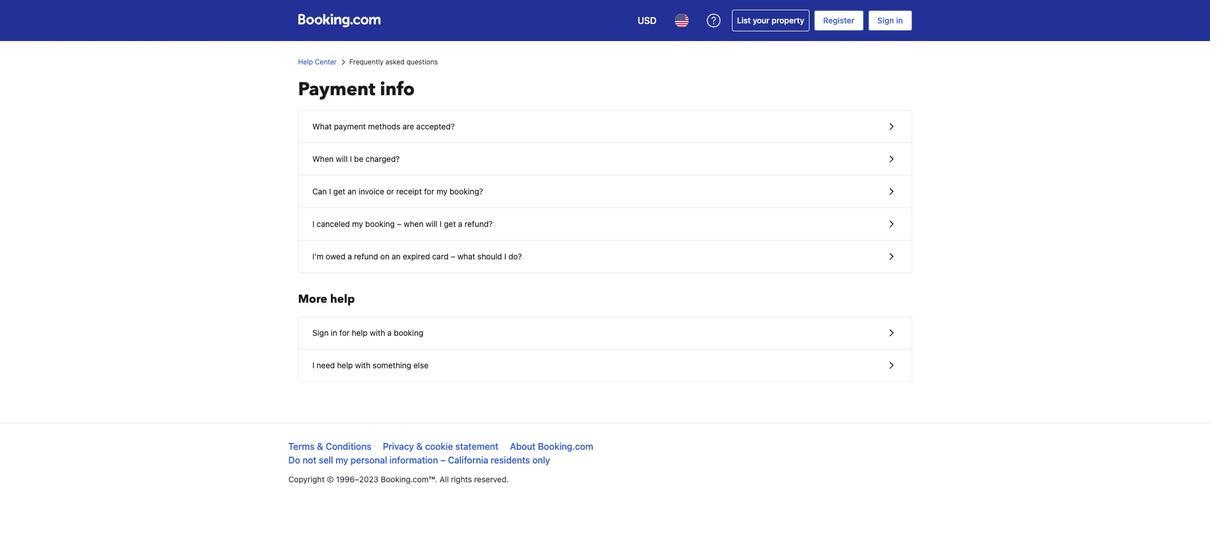 Task type: describe. For each thing, give the bounding box(es) containing it.
i'm
[[313, 252, 324, 261]]

payment
[[334, 122, 366, 131]]

booking.com online hotel reservations image
[[298, 14, 380, 27]]

0 vertical spatial help
[[330, 292, 355, 307]]

are
[[403, 122, 414, 131]]

0 vertical spatial with
[[370, 328, 385, 338]]

or
[[387, 187, 394, 196]]

frequently
[[349, 58, 384, 66]]

rights
[[451, 475, 472, 485]]

else
[[414, 361, 429, 370]]

privacy & cookie statement link
[[383, 442, 499, 452]]

your
[[753, 15, 770, 25]]

card
[[432, 252, 449, 261]]

when will i be charged?
[[313, 154, 400, 164]]

about
[[510, 442, 536, 452]]

i canceled my booking – when will i get a refund? button
[[299, 208, 912, 241]]

terms & conditions
[[289, 442, 372, 452]]

register link
[[814, 10, 864, 31]]

terms & conditions link
[[289, 442, 372, 452]]

usd
[[638, 15, 657, 26]]

help
[[298, 58, 313, 66]]

copyright
[[289, 475, 325, 485]]

register
[[824, 15, 855, 25]]

personal
[[351, 456, 387, 466]]

on
[[381, 252, 390, 261]]

0 vertical spatial for
[[424, 187, 435, 196]]

– for card
[[451, 252, 456, 261]]

i'm owed a refund on an expired card  – what should i do? button
[[299, 241, 912, 273]]

my inside the about booking.com do not sell my personal information – california residents only
[[336, 456, 348, 466]]

©
[[327, 475, 334, 485]]

0 vertical spatial an
[[348, 187, 357, 196]]

help center
[[298, 58, 337, 66]]

2 horizontal spatial my
[[437, 187, 448, 196]]

2 vertical spatial help
[[337, 361, 353, 370]]

1 vertical spatial a
[[348, 252, 352, 261]]

i right can
[[329, 187, 331, 196]]

1996–2023
[[336, 475, 379, 485]]

terms
[[289, 442, 315, 452]]

charged?
[[366, 154, 400, 164]]

when
[[313, 154, 334, 164]]

reserved.
[[474, 475, 509, 485]]

will inside button
[[426, 219, 438, 229]]

statement
[[456, 442, 499, 452]]

i left canceled at the left top
[[313, 219, 315, 229]]

& for privacy
[[417, 442, 423, 452]]

do
[[289, 456, 300, 466]]

should
[[478, 252, 502, 261]]

in for sign in
[[897, 15, 903, 25]]

be
[[354, 154, 364, 164]]

what payment methods are accepted?
[[313, 122, 455, 131]]

1 vertical spatial help
[[352, 328, 368, 338]]

more
[[298, 292, 328, 307]]

expired
[[403, 252, 430, 261]]

2 horizontal spatial a
[[458, 219, 463, 229]]

when
[[404, 219, 424, 229]]

center
[[315, 58, 337, 66]]

list your property
[[737, 15, 805, 25]]

what payment methods are accepted? button
[[299, 111, 912, 143]]

refund
[[354, 252, 378, 261]]

receipt
[[396, 187, 422, 196]]

all
[[440, 475, 449, 485]]

something
[[373, 361, 412, 370]]

residents
[[491, 456, 530, 466]]

sign in for help with a booking button
[[299, 317, 912, 350]]

list your property link
[[732, 10, 810, 31]]

sign in for help with a booking link
[[299, 317, 912, 349]]

refund?
[[465, 219, 493, 229]]

privacy
[[383, 442, 414, 452]]

about booking.com do not sell my personal information – california residents only
[[289, 442, 594, 466]]

what
[[313, 122, 332, 131]]

not
[[303, 456, 317, 466]]

canceled
[[317, 219, 350, 229]]

i right when at the left of page
[[440, 219, 442, 229]]

about booking.com link
[[510, 442, 594, 452]]

invoice
[[359, 187, 385, 196]]

only
[[533, 456, 551, 466]]

sign for sign in for help with a booking
[[313, 328, 329, 338]]

1 vertical spatial an
[[392, 252, 401, 261]]

do not sell my personal information – california residents only link
[[289, 456, 551, 466]]

info
[[380, 77, 415, 102]]

1 vertical spatial for
[[340, 328, 350, 338]]



Task type: vqa. For each thing, say whether or not it's contained in the screenshot.
sure at the top right
no



Task type: locate. For each thing, give the bounding box(es) containing it.
0 vertical spatial a
[[458, 219, 463, 229]]

help right "need"
[[337, 361, 353, 370]]

1 vertical spatial will
[[426, 219, 438, 229]]

2 & from the left
[[417, 442, 423, 452]]

sign up "need"
[[313, 328, 329, 338]]

2 vertical spatial a
[[388, 328, 392, 338]]

a right owed
[[348, 252, 352, 261]]

payment
[[298, 77, 376, 102]]

i need help with something else
[[313, 361, 429, 370]]

booking?
[[450, 187, 483, 196]]

for down "more help"
[[340, 328, 350, 338]]

will left be
[[336, 154, 348, 164]]

for right receipt
[[424, 187, 435, 196]]

more help
[[298, 292, 355, 307]]

frequently asked questions
[[349, 58, 438, 66]]

1 & from the left
[[317, 442, 324, 452]]

& for terms
[[317, 442, 324, 452]]

1 vertical spatial my
[[352, 219, 363, 229]]

0 vertical spatial get
[[333, 187, 346, 196]]

an
[[348, 187, 357, 196], [392, 252, 401, 261]]

0 horizontal spatial in
[[331, 328, 337, 338]]

can i get an invoice or receipt for my booking?
[[313, 187, 483, 196]]

cookie
[[425, 442, 453, 452]]

can i get an invoice or receipt for my booking? button
[[299, 176, 912, 208]]

owed
[[326, 252, 346, 261]]

1 horizontal spatial a
[[388, 328, 392, 338]]

– inside the about booking.com do not sell my personal information – california residents only
[[441, 456, 446, 466]]

1 vertical spatial –
[[451, 252, 456, 261]]

help up i need help with something else
[[352, 328, 368, 338]]

a up something in the bottom left of the page
[[388, 328, 392, 338]]

sign for sign in
[[878, 15, 895, 25]]

my left booking?
[[437, 187, 448, 196]]

– for information
[[441, 456, 446, 466]]

i left be
[[350, 154, 352, 164]]

0 horizontal spatial &
[[317, 442, 324, 452]]

– down privacy & cookie statement link
[[441, 456, 446, 466]]

sell
[[319, 456, 333, 466]]

information
[[390, 456, 438, 466]]

in
[[897, 15, 903, 25], [331, 328, 337, 338]]

will
[[336, 154, 348, 164], [426, 219, 438, 229]]

methods
[[368, 122, 401, 131]]

booking.com™.
[[381, 475, 438, 485]]

1 horizontal spatial get
[[444, 219, 456, 229]]

a
[[458, 219, 463, 229], [348, 252, 352, 261], [388, 328, 392, 338]]

i inside "button"
[[350, 154, 352, 164]]

1 horizontal spatial my
[[352, 219, 363, 229]]

for
[[424, 187, 435, 196], [340, 328, 350, 338]]

0 vertical spatial sign
[[878, 15, 895, 25]]

0 horizontal spatial for
[[340, 328, 350, 338]]

conditions
[[326, 442, 372, 452]]

accepted?
[[417, 122, 455, 131]]

an left invoice
[[348, 187, 357, 196]]

in for sign in for help with a booking
[[331, 328, 337, 338]]

booking
[[365, 219, 395, 229], [394, 328, 424, 338]]

0 horizontal spatial will
[[336, 154, 348, 164]]

help right the more
[[330, 292, 355, 307]]

2 horizontal spatial –
[[451, 252, 456, 261]]

0 horizontal spatial get
[[333, 187, 346, 196]]

an right on
[[392, 252, 401, 261]]

1 horizontal spatial in
[[897, 15, 903, 25]]

a left refund?
[[458, 219, 463, 229]]

1 horizontal spatial will
[[426, 219, 438, 229]]

1 horizontal spatial &
[[417, 442, 423, 452]]

with up i need help with something else
[[370, 328, 385, 338]]

–
[[397, 219, 402, 229], [451, 252, 456, 261], [441, 456, 446, 466]]

0 horizontal spatial a
[[348, 252, 352, 261]]

get left refund?
[[444, 219, 456, 229]]

0 vertical spatial –
[[397, 219, 402, 229]]

i need help with something else button
[[299, 350, 912, 382]]

my down conditions
[[336, 456, 348, 466]]

get right can
[[333, 187, 346, 196]]

sign in
[[878, 15, 903, 25]]

asked
[[386, 58, 405, 66]]

2 vertical spatial –
[[441, 456, 446, 466]]

will right when at the left of page
[[426, 219, 438, 229]]

what
[[458, 252, 476, 261]]

– left when at the left of page
[[397, 219, 402, 229]]

property
[[772, 15, 805, 25]]

1 vertical spatial in
[[331, 328, 337, 338]]

sign inside the sign in link
[[878, 15, 895, 25]]

– right "card"
[[451, 252, 456, 261]]

my right canceled at the left top
[[352, 219, 363, 229]]

sign in for help with a booking
[[313, 328, 424, 338]]

booking up else
[[394, 328, 424, 338]]

need
[[317, 361, 335, 370]]

sign
[[878, 15, 895, 25], [313, 328, 329, 338]]

i canceled my booking – when will i get a refund?
[[313, 219, 493, 229]]

payment info
[[298, 77, 415, 102]]

help center button
[[298, 57, 337, 67]]

0 horizontal spatial –
[[397, 219, 402, 229]]

1 vertical spatial with
[[355, 361, 371, 370]]

with left something in the bottom left of the page
[[355, 361, 371, 370]]

i
[[350, 154, 352, 164], [329, 187, 331, 196], [313, 219, 315, 229], [440, 219, 442, 229], [505, 252, 507, 261], [313, 361, 315, 370]]

sign right register at the top
[[878, 15, 895, 25]]

i left do?
[[505, 252, 507, 261]]

will inside "button"
[[336, 154, 348, 164]]

when will i be charged? button
[[299, 143, 912, 176]]

1 horizontal spatial an
[[392, 252, 401, 261]]

0 vertical spatial booking
[[365, 219, 395, 229]]

i'm owed a refund on an expired card  – what should i do?
[[313, 252, 522, 261]]

help
[[330, 292, 355, 307], [352, 328, 368, 338], [337, 361, 353, 370]]

& up sell
[[317, 442, 324, 452]]

privacy & cookie statement
[[383, 442, 499, 452]]

usd button
[[631, 7, 664, 34]]

get
[[333, 187, 346, 196], [444, 219, 456, 229]]

i left "need"
[[313, 361, 315, 370]]

2 vertical spatial my
[[336, 456, 348, 466]]

do?
[[509, 252, 522, 261]]

1 horizontal spatial for
[[424, 187, 435, 196]]

booking up on
[[365, 219, 395, 229]]

booking.com
[[538, 442, 594, 452]]

my
[[437, 187, 448, 196], [352, 219, 363, 229], [336, 456, 348, 466]]

& up do not sell my personal information – california residents only link
[[417, 442, 423, 452]]

with
[[370, 328, 385, 338], [355, 361, 371, 370]]

0 horizontal spatial my
[[336, 456, 348, 466]]

sign inside sign in for help with a booking link
[[313, 328, 329, 338]]

sign in link
[[869, 10, 913, 31]]

1 horizontal spatial –
[[441, 456, 446, 466]]

0 vertical spatial will
[[336, 154, 348, 164]]

california
[[448, 456, 489, 466]]

copyright © 1996–2023 booking.com™. all rights reserved.
[[289, 475, 509, 485]]

1 horizontal spatial sign
[[878, 15, 895, 25]]

questions
[[407, 58, 438, 66]]

1 vertical spatial get
[[444, 219, 456, 229]]

0 vertical spatial my
[[437, 187, 448, 196]]

can
[[313, 187, 327, 196]]

0 vertical spatial in
[[897, 15, 903, 25]]

0 horizontal spatial sign
[[313, 328, 329, 338]]

list
[[737, 15, 751, 25]]

0 horizontal spatial an
[[348, 187, 357, 196]]

1 vertical spatial sign
[[313, 328, 329, 338]]

in inside button
[[331, 328, 337, 338]]

1 vertical spatial booking
[[394, 328, 424, 338]]



